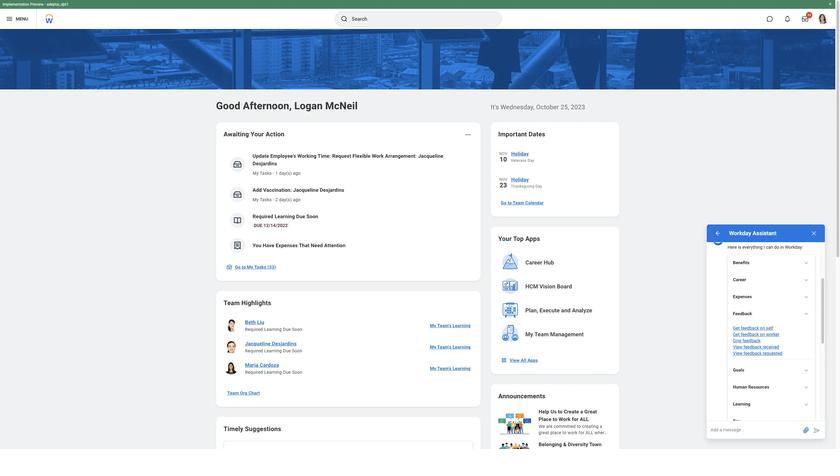 Task type: vqa. For each thing, say whether or not it's contained in the screenshot.
main content
no



Task type: describe. For each thing, give the bounding box(es) containing it.
apps for your top apps
[[526, 235, 540, 243]]

committed
[[554, 424, 576, 429]]

inbox large image
[[803, 16, 809, 22]]

menu
[[16, 16, 28, 21]]

go for go to my tasks (33)
[[235, 265, 241, 270]]

and
[[562, 307, 571, 314]]

help
[[539, 409, 550, 415]]

expenses button
[[731, 291, 813, 303]]

soon for liu
[[292, 327, 303, 332]]

team highlights
[[224, 299, 271, 307]]

get feedback on self link
[[733, 326, 774, 331]]

to up work
[[577, 424, 581, 429]]

plan, execute and analyze
[[526, 307, 593, 314]]

related actions image
[[465, 132, 472, 138]]

learning inside the "beth liu required learning due soon"
[[264, 327, 282, 332]]

view all apps button
[[499, 354, 542, 367]]

1 horizontal spatial jacqueline
[[293, 187, 319, 193]]

my team's learning button for liu
[[428, 320, 473, 332]]

career for career
[[733, 277, 747, 282]]

belonging & diversity town button
[[499, 441, 612, 449]]

holiday thanksgiving day
[[511, 177, 542, 189]]

action
[[266, 130, 285, 138]]

hcm vision board
[[526, 283, 572, 290]]

33
[[808, 13, 812, 17]]

adeptai_dpt1
[[47, 2, 69, 7]]

required for jacqueline
[[245, 349, 263, 354]]

nbox image
[[501, 357, 507, 364]]

need
[[311, 243, 323, 249]]

place
[[539, 417, 552, 423]]

jacqueline inside update employee's working time: request flexible work arrangement: jacqueline desjardins
[[418, 153, 444, 159]]

inbox image inside awaiting your action list
[[233, 160, 242, 169]]

- for adeptai_dpt1
[[44, 2, 46, 7]]

arrow left image
[[715, 230, 722, 237]]

pay
[[733, 419, 741, 424]]

awaiting
[[224, 130, 249, 138]]

33 button
[[799, 12, 813, 26]]

career hub
[[526, 259, 555, 266]]

feedback up get feedback on worker link
[[741, 326, 759, 331]]

highlights
[[242, 299, 271, 307]]

notifications large image
[[785, 16, 791, 22]]

announcements
[[499, 393, 546, 400]]

chevron up image for human resources
[[805, 385, 809, 390]]

chevron up image for benefits
[[805, 261, 809, 265]]

my tasks - 2 day(s) ago
[[253, 197, 301, 202]]

get feedback on worker link
[[733, 332, 780, 337]]

go to my tasks (33) button
[[224, 261, 280, 274]]

jacqueline inside jacqueline desjardins required learning due soon
[[245, 341, 271, 347]]

to down thanksgiving
[[508, 200, 512, 206]]

holiday button for 10
[[511, 150, 612, 158]]

feedback up view feedback received link
[[743, 339, 761, 344]]

my team's learning for desjardins
[[430, 345, 471, 350]]

1 get from the top
[[733, 326, 740, 331]]

maria cardoza required learning due soon
[[245, 362, 303, 375]]

12/14/2022
[[264, 223, 288, 228]]

menu button
[[0, 9, 36, 29]]

org
[[240, 391, 248, 396]]

0 vertical spatial a
[[581, 409, 584, 415]]

goals
[[733, 368, 745, 373]]

chevron up image for goals
[[805, 368, 809, 373]]

management
[[551, 331, 584, 338]]

request
[[332, 153, 351, 159]]

1 vertical spatial for
[[579, 431, 585, 436]]

work
[[568, 431, 578, 436]]

dashboard expenses image
[[233, 241, 242, 251]]

team org chart button
[[225, 387, 263, 400]]

top
[[514, 235, 524, 243]]

inbox image
[[233, 190, 242, 200]]

thanksgiving
[[511, 184, 535, 189]]

my team's learning for liu
[[430, 323, 471, 328]]

important dates element
[[499, 146, 612, 195]]

requested
[[763, 351, 783, 356]]

team inside the team org chart button
[[228, 391, 239, 396]]

good afternoon, logan mcneil
[[216, 100, 358, 112]]

vaccination:
[[263, 187, 292, 193]]

1 on from the top
[[761, 326, 765, 331]]

career for career hub
[[526, 259, 543, 266]]

soon for desjardins
[[292, 349, 303, 354]]

Search Workday  search field
[[352, 12, 489, 26]]

chevron up image for expenses
[[805, 295, 809, 299]]

beth
[[245, 320, 256, 326]]

due left 12/14/2022
[[254, 223, 263, 228]]

apps for view all apps
[[528, 358, 538, 363]]

preview
[[30, 2, 44, 7]]

chevron up image for career
[[805, 278, 809, 282]]

menu banner
[[0, 0, 836, 29]]

team org chart
[[228, 391, 260, 396]]

to down us
[[553, 417, 558, 423]]

my team's learning for cardoza
[[430, 366, 471, 371]]

vision
[[540, 283, 556, 290]]

2 get from the top
[[733, 332, 740, 337]]

do
[[775, 245, 780, 250]]

profile logan mcneil image
[[818, 14, 828, 25]]

help us to create a great place to work for all we are committed to creating a great place to work for all wher …
[[539, 409, 608, 436]]

feedback down view feedback received link
[[744, 351, 762, 356]]

day(s) for 2
[[279, 197, 292, 202]]

soon inside awaiting your action list
[[307, 214, 319, 220]]

justify image
[[6, 15, 13, 23]]

october
[[537, 103, 559, 111]]

learning inside learning dropdown button
[[733, 402, 751, 407]]

0 vertical spatial your
[[251, 130, 264, 138]]

0 vertical spatial all
[[580, 417, 589, 423]]

workday
[[730, 230, 752, 237]]

timely suggestions
[[224, 426, 281, 433]]

benefits button
[[731, 257, 813, 269]]

hub
[[544, 259, 555, 266]]

expenses inside the you have expenses that need attention button
[[276, 243, 298, 249]]

liu
[[257, 320, 264, 326]]

jacqueline desjardins button
[[243, 340, 299, 348]]

feedback button
[[731, 308, 813, 320]]

great
[[539, 431, 549, 436]]

here
[[728, 245, 737, 250]]

Add a message... text field
[[707, 421, 802, 439]]

plan,
[[526, 307, 539, 314]]

required learning due soon
[[253, 214, 319, 220]]

human resources
[[733, 385, 770, 390]]

go to team calendar button
[[499, 197, 547, 209]]

jacqueline desjardins required learning due soon
[[245, 341, 303, 354]]

execute
[[540, 307, 560, 314]]

plan, execute and analyze button
[[499, 299, 613, 322]]

chevron up image for feedback
[[805, 312, 809, 316]]

i
[[764, 245, 765, 250]]

my tasks - 1 day(s) ago
[[253, 171, 301, 176]]

25,
[[561, 103, 570, 111]]

board
[[557, 283, 572, 290]]

tasks inside button
[[254, 265, 267, 270]]

human resources button
[[731, 382, 813, 394]]

book open image
[[233, 216, 242, 225]]



Task type: locate. For each thing, give the bounding box(es) containing it.
soon inside maria cardoza required learning due soon
[[292, 370, 303, 375]]

learning inside jacqueline desjardins required learning due soon
[[264, 349, 282, 354]]

due down 'jacqueline desjardins' button
[[283, 349, 291, 354]]

required inside jacqueline desjardins required learning due soon
[[245, 349, 263, 354]]

belonging
[[539, 442, 562, 448]]

belonging & diversity town
[[539, 442, 602, 448]]

2
[[276, 197, 278, 202]]

give feedback link
[[733, 339, 761, 344]]

self
[[767, 326, 774, 331]]

view all apps
[[510, 358, 538, 363]]

1 vertical spatial my team's learning button
[[428, 341, 473, 354]]

to down committed
[[563, 431, 567, 436]]

1 vertical spatial tasks
[[260, 197, 272, 202]]

day for 23
[[536, 184, 542, 189]]

0 vertical spatial apps
[[526, 235, 540, 243]]

benefits
[[733, 260, 750, 265]]

team left org
[[228, 391, 239, 396]]

2 holiday button from the top
[[511, 176, 612, 184]]

0 vertical spatial work
[[372, 153, 384, 159]]

holiday veterans day
[[511, 151, 535, 163]]

flexible
[[353, 153, 371, 159]]

due inside jacqueline desjardins required learning due soon
[[283, 349, 291, 354]]

due inside the "beth liu required learning due soon"
[[283, 327, 291, 332]]

have
[[263, 243, 275, 249]]

0 vertical spatial expenses
[[276, 243, 298, 249]]

0 vertical spatial desjardins
[[253, 161, 277, 167]]

1 vertical spatial team's
[[438, 345, 452, 350]]

- left 1
[[273, 171, 274, 176]]

chevron up image
[[805, 385, 809, 390], [805, 403, 809, 407], [805, 420, 809, 424]]

1 horizontal spatial inbox image
[[233, 160, 242, 169]]

1 vertical spatial day
[[536, 184, 542, 189]]

required down the maria
[[245, 370, 263, 375]]

required for beth
[[245, 327, 263, 332]]

1 chevron up image from the top
[[805, 385, 809, 390]]

0 horizontal spatial jacqueline
[[245, 341, 271, 347]]

apps right top
[[526, 235, 540, 243]]

inbox image inside go to my tasks (33) button
[[226, 264, 233, 270]]

calendar
[[526, 200, 544, 206]]

due down add vaccination: jacqueline desjardins
[[296, 214, 305, 220]]

2 team's from the top
[[438, 345, 452, 350]]

3 chevron up image from the top
[[805, 420, 809, 424]]

chevron up image for learning
[[805, 403, 809, 407]]

maria cardoza button
[[243, 362, 282, 369]]

awaiting your action list
[[224, 148, 473, 258]]

team left the calendar at the top right
[[513, 200, 525, 206]]

0 vertical spatial on
[[761, 326, 765, 331]]

holiday for 10
[[512, 151, 529, 157]]

x image
[[811, 230, 818, 237]]

day(s) right 1
[[279, 171, 292, 176]]

team left highlights
[[224, 299, 240, 307]]

1 horizontal spatial day
[[536, 184, 542, 189]]

1 holiday from the top
[[512, 151, 529, 157]]

my team's learning button for cardoza
[[428, 362, 473, 375]]

required down "beth liu" button
[[245, 327, 263, 332]]

work inside update employee's working time: request flexible work arrangement: jacqueline desjardins
[[372, 153, 384, 159]]

learning
[[275, 214, 295, 220], [453, 323, 471, 328], [264, 327, 282, 332], [453, 345, 471, 350], [264, 349, 282, 354], [453, 366, 471, 371], [264, 370, 282, 375], [733, 402, 751, 407]]

inbox image
[[233, 160, 242, 169], [226, 264, 233, 270]]

chart
[[249, 391, 260, 396]]

career
[[526, 259, 543, 266], [733, 277, 747, 282]]

good afternoon, logan mcneil main content
[[0, 29, 836, 449]]

0 vertical spatial for
[[572, 417, 579, 423]]

required inside the "beth liu required learning due soon"
[[245, 327, 263, 332]]

to down dashboard expenses image
[[242, 265, 246, 270]]

employee's
[[271, 153, 296, 159]]

0 vertical spatial day
[[528, 159, 535, 163]]

1 holiday button from the top
[[511, 150, 612, 158]]

0 horizontal spatial for
[[572, 417, 579, 423]]

1 nov from the top
[[500, 152, 508, 156]]

my team management button
[[499, 323, 613, 346]]

inbox image left go to my tasks (33)
[[226, 264, 233, 270]]

it's wednesday, october 25, 2023
[[491, 103, 586, 111]]

nov
[[500, 152, 508, 156], [500, 177, 508, 182]]

4 chevron up image from the top
[[805, 312, 809, 316]]

2 vertical spatial team's
[[438, 366, 452, 371]]

jacqueline right arrangement:
[[418, 153, 444, 159]]

view
[[733, 345, 743, 350], [733, 351, 743, 356], [510, 358, 520, 363]]

apps inside 'button'
[[528, 358, 538, 363]]

learning button
[[731, 399, 813, 411]]

1 horizontal spatial for
[[579, 431, 585, 436]]

team highlights list
[[224, 315, 473, 380]]

due for jacqueline desjardins
[[283, 349, 291, 354]]

2 nov from the top
[[500, 177, 508, 182]]

suggestions
[[245, 426, 281, 433]]

0 vertical spatial view
[[733, 345, 743, 350]]

on left self at the right of page
[[761, 326, 765, 331]]

0 vertical spatial ago
[[293, 171, 301, 176]]

1 vertical spatial career
[[733, 277, 747, 282]]

1 vertical spatial chevron up image
[[805, 403, 809, 407]]

for right work
[[579, 431, 585, 436]]

soon for cardoza
[[292, 370, 303, 375]]

1 vertical spatial go
[[235, 265, 241, 270]]

analyze
[[572, 307, 593, 314]]

career inside "career" dropdown button
[[733, 277, 747, 282]]

3 my team's learning button from the top
[[428, 362, 473, 375]]

a
[[581, 409, 584, 415], [600, 424, 603, 429]]

2 holiday from the top
[[512, 177, 529, 183]]

tasks for 1
[[260, 171, 272, 176]]

my team's learning button
[[428, 320, 473, 332], [428, 341, 473, 354], [428, 362, 473, 375]]

chevron up image inside learning dropdown button
[[805, 403, 809, 407]]

0 vertical spatial jacqueline
[[418, 153, 444, 159]]

2 vertical spatial my team's learning
[[430, 366, 471, 371]]

nov for 10
[[500, 152, 508, 156]]

my team's learning button for desjardins
[[428, 341, 473, 354]]

workday assistant region
[[707, 149, 826, 449]]

required up the maria
[[245, 349, 263, 354]]

0 horizontal spatial career
[[526, 259, 543, 266]]

required for maria
[[245, 370, 263, 375]]

0 vertical spatial go
[[501, 200, 507, 206]]

0 horizontal spatial go
[[235, 265, 241, 270]]

1
[[276, 171, 278, 176]]

chevron up image inside goals dropdown button
[[805, 368, 809, 373]]

0 vertical spatial team's
[[438, 323, 452, 328]]

holiday for 23
[[512, 177, 529, 183]]

0 vertical spatial holiday
[[512, 151, 529, 157]]

work up committed
[[559, 417, 571, 423]]

jacqueline right vaccination:
[[293, 187, 319, 193]]

1 vertical spatial -
[[273, 171, 274, 176]]

day inside holiday veterans day
[[528, 159, 535, 163]]

0 vertical spatial holiday button
[[511, 150, 612, 158]]

0 vertical spatial inbox image
[[233, 160, 242, 169]]

1 vertical spatial nov
[[500, 177, 508, 182]]

0 horizontal spatial day
[[528, 159, 535, 163]]

send image
[[814, 427, 821, 435]]

2 vertical spatial desjardins
[[272, 341, 297, 347]]

wednesday,
[[501, 103, 535, 111]]

1 horizontal spatial your
[[499, 235, 512, 243]]

0 horizontal spatial work
[[372, 153, 384, 159]]

beth liu required learning due soon
[[245, 320, 303, 332]]

1 vertical spatial your
[[499, 235, 512, 243]]

…
[[605, 431, 608, 436]]

nov down 10
[[500, 177, 508, 182]]

arrangement:
[[385, 153, 417, 159]]

due up 'jacqueline desjardins' button
[[283, 327, 291, 332]]

attention
[[324, 243, 346, 249]]

1 vertical spatial expenses
[[733, 294, 752, 299]]

day(s) for 1
[[279, 171, 292, 176]]

view feedback requested link
[[733, 351, 783, 356]]

0 horizontal spatial a
[[581, 409, 584, 415]]

due down jacqueline desjardins required learning due soon on the left bottom of page
[[283, 370, 291, 375]]

due inside maria cardoza required learning due soon
[[283, 370, 291, 375]]

a up wher
[[600, 424, 603, 429]]

wher
[[595, 431, 605, 436]]

workday assistant
[[730, 230, 777, 237]]

work
[[372, 153, 384, 159], [559, 417, 571, 423]]

5 chevron up image from the top
[[805, 368, 809, 373]]

update employee's working time: request flexible work arrangement: jacqueline desjardins
[[253, 153, 444, 167]]

0 vertical spatial chevron up image
[[805, 385, 809, 390]]

1 vertical spatial view
[[733, 351, 743, 356]]

implementation
[[3, 2, 29, 7]]

2 my team's learning from the top
[[430, 345, 471, 350]]

feedback up give feedback link
[[741, 332, 759, 337]]

application
[[707, 421, 826, 439]]

all down creating
[[586, 431, 594, 436]]

chevron up image inside "career" dropdown button
[[805, 278, 809, 282]]

expenses left that
[[276, 243, 298, 249]]

apps right the all
[[528, 358, 538, 363]]

- left 2
[[273, 197, 274, 202]]

go down 23
[[501, 200, 507, 206]]

2 chevron up image from the top
[[805, 278, 809, 282]]

go for go to team calendar
[[501, 200, 507, 206]]

day right thanksgiving
[[536, 184, 542, 189]]

us
[[551, 409, 557, 415]]

chevron up image inside expenses dropdown button
[[805, 295, 809, 299]]

work inside help us to create a great place to work for all we are committed to creating a great place to work for all wher …
[[559, 417, 571, 423]]

3 chevron up image from the top
[[805, 295, 809, 299]]

due for beth liu
[[283, 327, 291, 332]]

career left hub
[[526, 259, 543, 266]]

tasks for 2
[[260, 197, 272, 202]]

2 vertical spatial tasks
[[254, 265, 267, 270]]

logan
[[295, 100, 323, 112]]

1 vertical spatial all
[[586, 431, 594, 436]]

everything
[[743, 245, 763, 250]]

1 horizontal spatial a
[[600, 424, 603, 429]]

chevron up image inside feedback dropdown button
[[805, 312, 809, 316]]

upload clip image
[[803, 427, 810, 434]]

you have expenses that need attention button
[[224, 233, 473, 258]]

1 my team's learning button from the top
[[428, 320, 473, 332]]

learning inside awaiting your action list
[[275, 214, 295, 220]]

due for maria cardoza
[[283, 370, 291, 375]]

creating
[[583, 424, 599, 429]]

1 horizontal spatial work
[[559, 417, 571, 423]]

2 on from the top
[[761, 332, 765, 337]]

holiday inside holiday thanksgiving day
[[512, 177, 529, 183]]

2 vertical spatial jacqueline
[[245, 341, 271, 347]]

0 vertical spatial nov
[[500, 152, 508, 156]]

holiday inside holiday veterans day
[[512, 151, 529, 157]]

due
[[296, 214, 305, 220], [254, 223, 263, 228], [283, 327, 291, 332], [283, 349, 291, 354], [283, 370, 291, 375]]

23
[[500, 182, 507, 189]]

expenses up the feedback
[[733, 294, 752, 299]]

soon inside jacqueline desjardins required learning due soon
[[292, 349, 303, 354]]

2 my team's learning button from the top
[[428, 341, 473, 354]]

1 vertical spatial day(s)
[[279, 197, 292, 202]]

feedback
[[741, 326, 759, 331], [741, 332, 759, 337], [743, 339, 761, 344], [744, 345, 762, 350], [744, 351, 762, 356]]

learning inside maria cardoza required learning due soon
[[264, 370, 282, 375]]

required
[[253, 214, 274, 220], [245, 327, 263, 332], [245, 349, 263, 354], [245, 370, 263, 375]]

beth liu button
[[243, 319, 267, 327]]

timely
[[224, 426, 244, 433]]

expenses inside expenses dropdown button
[[733, 294, 752, 299]]

1 team's from the top
[[438, 323, 452, 328]]

nov for 23
[[500, 177, 508, 182]]

feedback up view feedback requested link
[[744, 345, 762, 350]]

1 chevron up image from the top
[[805, 261, 809, 265]]

can
[[767, 245, 774, 250]]

1 vertical spatial a
[[600, 424, 603, 429]]

required up due 12/14/2022
[[253, 214, 274, 220]]

1 horizontal spatial go
[[501, 200, 507, 206]]

0 horizontal spatial inbox image
[[226, 264, 233, 270]]

go down dashboard expenses image
[[235, 265, 241, 270]]

0 vertical spatial career
[[526, 259, 543, 266]]

holiday up veterans
[[512, 151, 529, 157]]

tasks left (33)
[[254, 265, 267, 270]]

career down benefits
[[733, 277, 747, 282]]

1 vertical spatial inbox image
[[226, 264, 233, 270]]

desjardins inside update employee's working time: request flexible work arrangement: jacqueline desjardins
[[253, 161, 277, 167]]

on left 'worker' at right
[[761, 332, 765, 337]]

team inside go to team calendar button
[[513, 200, 525, 206]]

1 horizontal spatial career
[[733, 277, 747, 282]]

3 team's from the top
[[438, 366, 452, 371]]

0 horizontal spatial your
[[251, 130, 264, 138]]

desjardins
[[253, 161, 277, 167], [320, 187, 344, 193], [272, 341, 297, 347]]

1 vertical spatial desjardins
[[320, 187, 344, 193]]

chevron up image inside benefits dropdown button
[[805, 261, 809, 265]]

team's for desjardins
[[438, 345, 452, 350]]

1 day(s) from the top
[[279, 171, 292, 176]]

my
[[253, 171, 259, 176], [253, 197, 259, 202], [247, 265, 253, 270], [430, 323, 437, 328], [526, 331, 534, 338], [430, 345, 437, 350], [430, 366, 437, 371]]

day(s)
[[279, 171, 292, 176], [279, 197, 292, 202]]

that
[[299, 243, 310, 249]]

chevron up image inside pay dropdown button
[[805, 420, 809, 424]]

0 vertical spatial -
[[44, 2, 46, 7]]

important
[[499, 130, 527, 138]]

your left action
[[251, 130, 264, 138]]

view feedback received link
[[733, 345, 780, 350]]

ago up add vaccination: jacqueline desjardins
[[293, 171, 301, 176]]

1 vertical spatial apps
[[528, 358, 538, 363]]

worker
[[767, 332, 780, 337]]

ago for my tasks - 2 day(s) ago
[[293, 197, 301, 202]]

add vaccination: jacqueline desjardins
[[253, 187, 344, 193]]

working
[[298, 153, 317, 159]]

view inside view all apps 'button'
[[510, 358, 520, 363]]

career hub button
[[499, 252, 613, 274]]

add
[[253, 187, 262, 193]]

day(s) right 2
[[279, 197, 292, 202]]

for down create
[[572, 417, 579, 423]]

go
[[501, 200, 507, 206], [235, 265, 241, 270]]

1 ago from the top
[[293, 171, 301, 176]]

1 vertical spatial jacqueline
[[293, 187, 319, 193]]

tasks left 1
[[260, 171, 272, 176]]

0 horizontal spatial expenses
[[276, 243, 298, 249]]

team inside my team management button
[[535, 331, 549, 338]]

all up creating
[[580, 417, 589, 423]]

jacqueline down "beth liu" button
[[245, 341, 271, 347]]

town
[[590, 442, 602, 448]]

2 day(s) from the top
[[279, 197, 292, 202]]

1 horizontal spatial expenses
[[733, 294, 752, 299]]

inbox image up inbox image
[[233, 160, 242, 169]]

ago for my tasks - 1 day(s) ago
[[293, 171, 301, 176]]

1 vertical spatial work
[[559, 417, 571, 423]]

1 vertical spatial on
[[761, 332, 765, 337]]

career inside career hub button
[[526, 259, 543, 266]]

tasks left 2
[[260, 197, 272, 202]]

a left great
[[581, 409, 584, 415]]

2 vertical spatial view
[[510, 358, 520, 363]]

required inside awaiting your action list
[[253, 214, 274, 220]]

announcements element
[[499, 409, 612, 449]]

nov left holiday veterans day
[[500, 152, 508, 156]]

1 vertical spatial holiday button
[[511, 176, 612, 184]]

required inside maria cardoza required learning due soon
[[245, 370, 263, 375]]

nov 10
[[500, 152, 508, 163]]

chevron up image
[[805, 261, 809, 265], [805, 278, 809, 282], [805, 295, 809, 299], [805, 312, 809, 316], [805, 368, 809, 373]]

chevron up image for pay
[[805, 420, 809, 424]]

maria
[[245, 362, 259, 368]]

veterans
[[511, 159, 527, 163]]

1 vertical spatial my team's learning
[[430, 345, 471, 350]]

hcm
[[526, 283, 538, 290]]

3 my team's learning from the top
[[430, 366, 471, 371]]

to right us
[[558, 409, 563, 415]]

my team's learning
[[430, 323, 471, 328], [430, 345, 471, 350], [430, 366, 471, 371]]

goals button
[[731, 365, 813, 377]]

- for 2
[[273, 197, 274, 202]]

jacqueline
[[418, 153, 444, 159], [293, 187, 319, 193], [245, 341, 271, 347]]

close environment banner image
[[829, 2, 833, 6]]

2 chevron up image from the top
[[805, 403, 809, 407]]

afternoon,
[[243, 100, 292, 112]]

1 vertical spatial ago
[[293, 197, 301, 202]]

2 vertical spatial chevron up image
[[805, 420, 809, 424]]

team down execute
[[535, 331, 549, 338]]

nov 23
[[500, 177, 508, 189]]

holiday up thanksgiving
[[512, 177, 529, 183]]

2 vertical spatial my team's learning button
[[428, 362, 473, 375]]

day right veterans
[[528, 159, 535, 163]]

are
[[547, 424, 553, 429]]

2 horizontal spatial jacqueline
[[418, 153, 444, 159]]

2023
[[571, 103, 586, 111]]

0 vertical spatial tasks
[[260, 171, 272, 176]]

holiday button for 23
[[511, 176, 612, 184]]

assistant
[[753, 230, 777, 237]]

- for 1
[[273, 171, 274, 176]]

work right the flexible
[[372, 153, 384, 159]]

1 vertical spatial holiday
[[512, 177, 529, 183]]

0 vertical spatial get
[[733, 326, 740, 331]]

0 vertical spatial day(s)
[[279, 171, 292, 176]]

ago down add vaccination: jacqueline desjardins
[[293, 197, 301, 202]]

desjardins inside jacqueline desjardins required learning due soon
[[272, 341, 297, 347]]

- right preview
[[44, 2, 46, 7]]

time:
[[318, 153, 331, 159]]

1 vertical spatial get
[[733, 332, 740, 337]]

- inside menu banner
[[44, 2, 46, 7]]

important dates
[[499, 130, 546, 138]]

chevron up image inside human resources dropdown button
[[805, 385, 809, 390]]

team's for cardoza
[[438, 366, 452, 371]]

team's for liu
[[438, 323, 452, 328]]

0 vertical spatial my team's learning button
[[428, 320, 473, 332]]

2 vertical spatial -
[[273, 197, 274, 202]]

0 vertical spatial my team's learning
[[430, 323, 471, 328]]

1 my team's learning from the top
[[430, 323, 471, 328]]

day for 10
[[528, 159, 535, 163]]

soon inside the "beth liu required learning due soon"
[[292, 327, 303, 332]]

holiday button
[[511, 150, 612, 158], [511, 176, 612, 184]]

your left top
[[499, 235, 512, 243]]

search image
[[341, 15, 348, 23]]

day inside holiday thanksgiving day
[[536, 184, 542, 189]]

2 ago from the top
[[293, 197, 301, 202]]

is
[[738, 245, 742, 250]]



